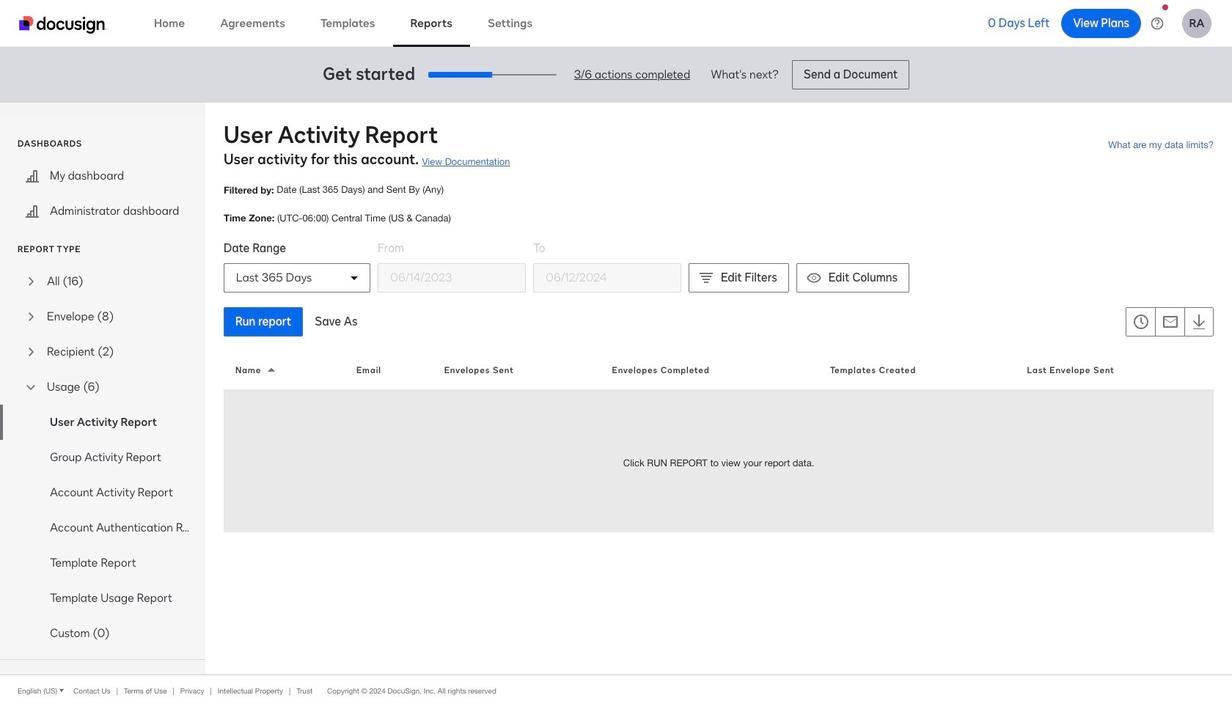 Task type: vqa. For each thing, say whether or not it's contained in the screenshot.
DASHBOARDS ELEMENT
yes



Task type: describe. For each thing, give the bounding box(es) containing it.
secondary report detail actions group
[[1126, 307, 1214, 337]]

primary report detail actions group
[[224, 307, 369, 337]]

more info region
[[0, 675, 1233, 707]]



Task type: locate. For each thing, give the bounding box(es) containing it.
report type element
[[0, 264, 205, 652]]

docusign esignature image
[[19, 16, 107, 33]]

MM/DD/YYYY text field
[[534, 264, 681, 292]]

dashboards element
[[0, 158, 205, 229]]

MM/DD/YYYY text field
[[379, 264, 525, 292]]



